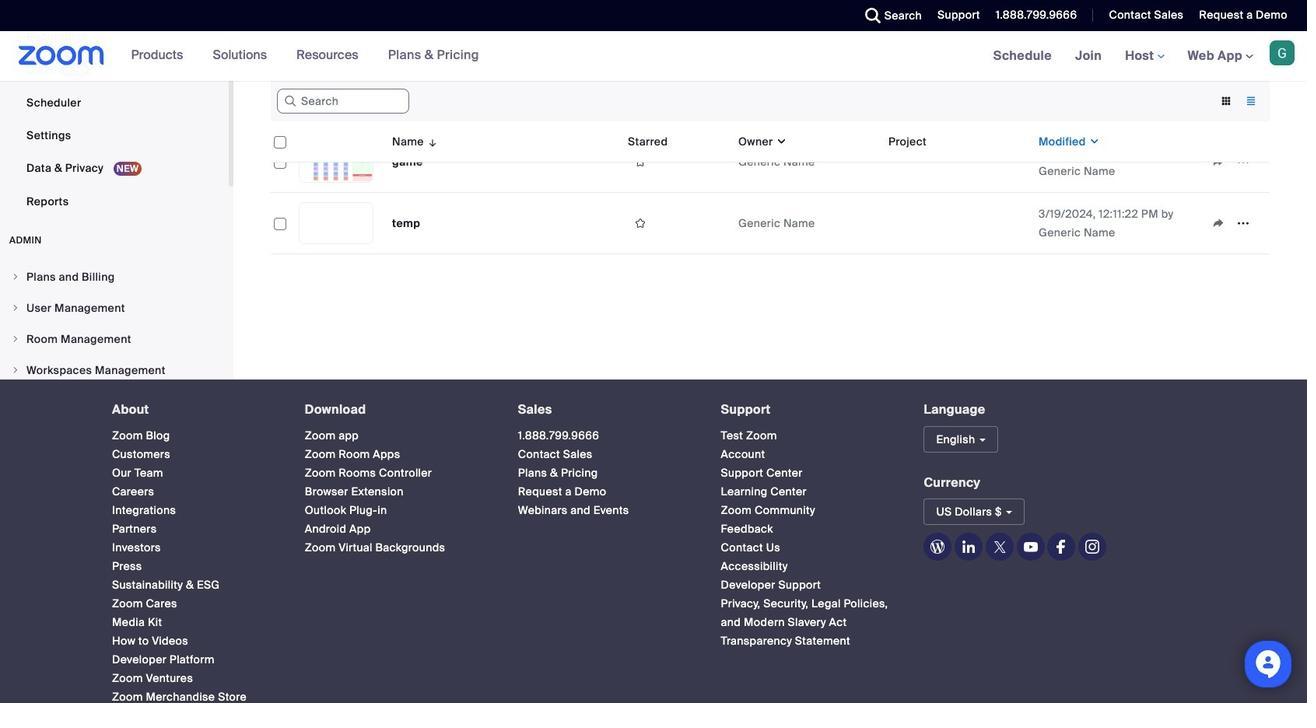 Task type: describe. For each thing, give the bounding box(es) containing it.
click to star the whiteboard game image
[[628, 155, 653, 169]]

admin menu menu
[[0, 262, 229, 480]]

list mode, selected image
[[1239, 94, 1264, 108]]

2 game element from the top
[[392, 155, 423, 169]]

thumbnail of game image for 2nd 'game' element from the bottom
[[300, 80, 373, 121]]

1 game element from the top
[[392, 93, 423, 107]]

3 right image from the top
[[11, 335, 20, 344]]

more options for game image
[[1232, 155, 1257, 169]]

share image
[[1207, 155, 1232, 169]]

product information navigation
[[120, 31, 491, 81]]

down image
[[774, 134, 788, 149]]

personal menu menu
[[0, 0, 229, 219]]

thumbnail of game image for 1st 'game' element from the bottom of the page
[[300, 142, 373, 182]]

grid mode, not selected image
[[1215, 94, 1239, 108]]



Task type: vqa. For each thing, say whether or not it's contained in the screenshot.
WEEKLY PLANNER element at the right of the page
no



Task type: locate. For each thing, give the bounding box(es) containing it.
game element
[[392, 93, 423, 107], [392, 155, 423, 169]]

right image
[[11, 272, 20, 282], [11, 304, 20, 313], [11, 335, 20, 344]]

2 vertical spatial right image
[[11, 335, 20, 344]]

2 heading from the left
[[305, 403, 490, 417]]

1 vertical spatial game element
[[392, 155, 423, 169]]

1 heading from the left
[[112, 403, 277, 417]]

banner
[[0, 31, 1308, 82]]

arrow down image
[[424, 132, 439, 151]]

0 vertical spatial game element
[[392, 93, 423, 107]]

thumbnail of temp image
[[300, 203, 373, 244]]

share image
[[1207, 216, 1232, 230]]

more options for temp image
[[1232, 216, 1257, 230]]

3 menu item from the top
[[0, 325, 229, 354]]

Search text field
[[277, 89, 410, 114]]

3 heading from the left
[[518, 403, 693, 417]]

cell
[[622, 70, 733, 132], [733, 70, 883, 132], [883, 70, 1033, 132], [883, 159, 1033, 165], [883, 193, 1033, 255]]

1 right image from the top
[[11, 272, 20, 282]]

2 menu item from the top
[[0, 294, 229, 323]]

1 vertical spatial thumbnail of game image
[[300, 142, 373, 182]]

menu item
[[0, 262, 229, 292], [0, 294, 229, 323], [0, 325, 229, 354], [0, 356, 229, 385]]

thumbnail of game image
[[300, 80, 373, 121], [300, 142, 373, 182]]

1 vertical spatial right image
[[11, 304, 20, 313]]

profile picture image
[[1271, 40, 1296, 65]]

application
[[271, 29, 1271, 255], [1207, 150, 1264, 174], [628, 212, 726, 235], [1207, 212, 1264, 235]]

meetings navigation
[[982, 31, 1308, 82]]

4 menu item from the top
[[0, 356, 229, 385]]

heading
[[112, 403, 277, 417], [305, 403, 490, 417], [518, 403, 693, 417], [721, 403, 896, 417]]

2 right image from the top
[[11, 304, 20, 313]]

4 heading from the left
[[721, 403, 896, 417]]

2 thumbnail of game image from the top
[[300, 142, 373, 182]]

0 vertical spatial thumbnail of game image
[[300, 80, 373, 121]]

1 menu item from the top
[[0, 262, 229, 292]]

0 vertical spatial right image
[[11, 272, 20, 282]]

1 thumbnail of game image from the top
[[300, 80, 373, 121]]

temp element
[[392, 216, 421, 230]]

zoom logo image
[[19, 46, 104, 65]]

down image
[[1087, 134, 1101, 149]]

right image
[[11, 366, 20, 375]]



